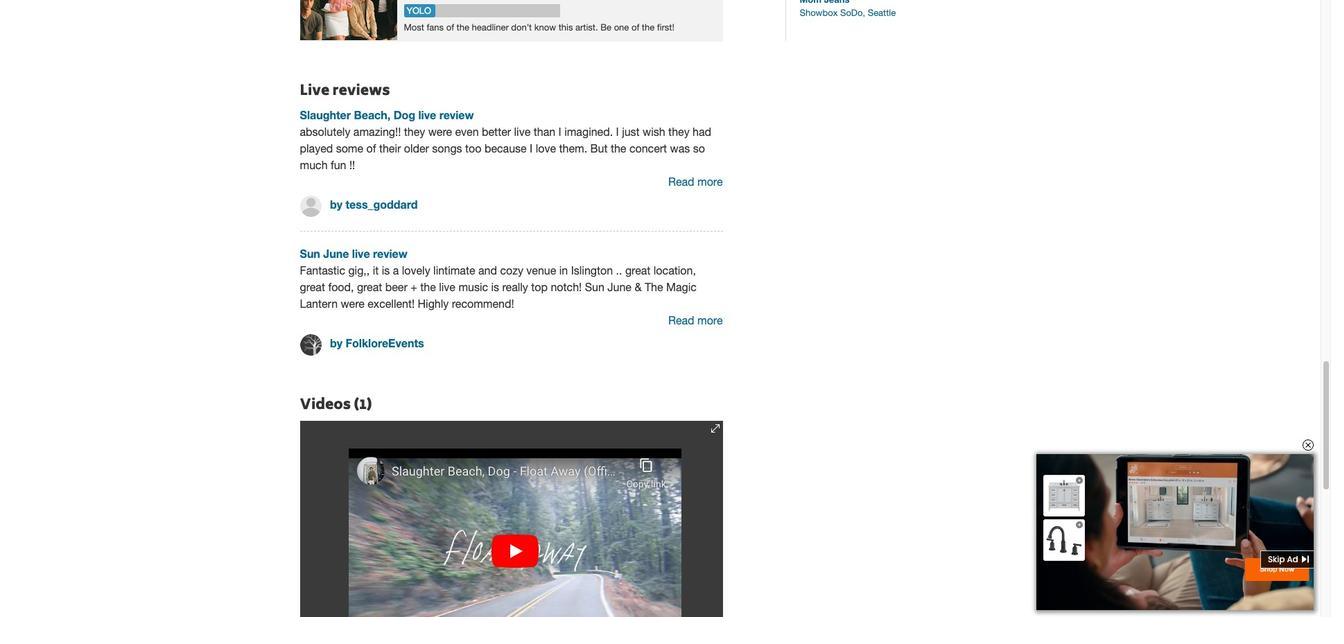 Task type: locate. For each thing, give the bounding box(es) containing it.
&
[[635, 281, 642, 293]]

sodo,
[[841, 8, 866, 18]]

0 vertical spatial more
[[698, 175, 723, 188]]

of inside absolutely amazing!! they were even better live than i imagined.  i just wish they had played some of their older songs too because i love them. but the concert was so much fun !! read more
[[367, 142, 376, 154]]

i
[[559, 125, 562, 138], [616, 125, 619, 138], [530, 142, 533, 154]]

was
[[671, 142, 690, 154]]

know
[[535, 22, 556, 33]]

1 they from the left
[[404, 125, 425, 138]]

imagined.
[[565, 125, 613, 138]]

1 read from the top
[[669, 175, 695, 188]]

..
[[616, 264, 623, 276]]

they up the older
[[404, 125, 425, 138]]

dog
[[394, 108, 416, 121]]

they
[[404, 125, 425, 138], [669, 125, 690, 138]]

1 vertical spatial review
[[373, 247, 408, 260]]

sun june live review link
[[300, 247, 408, 260]]

live left than
[[514, 125, 531, 138]]

0 vertical spatial read more link
[[669, 175, 723, 188]]

review
[[440, 108, 474, 121], [373, 247, 408, 260]]

great up lantern at the left
[[300, 281, 325, 293]]

0 horizontal spatial of
[[367, 142, 376, 154]]

were down 'food,'
[[341, 297, 365, 310]]

be
[[601, 22, 612, 33]]

1 horizontal spatial they
[[669, 125, 690, 138]]

great
[[626, 264, 651, 276], [300, 281, 325, 293], [357, 281, 382, 293]]

june
[[323, 247, 349, 260], [608, 281, 632, 293]]

2 they from the left
[[669, 125, 690, 138]]

1 by from the top
[[330, 198, 343, 211]]

expand image
[[711, 424, 720, 433]]

sun
[[300, 247, 320, 260], [585, 281, 605, 293]]

first!
[[658, 22, 675, 33]]

1 vertical spatial june
[[608, 281, 632, 293]]

1 vertical spatial sun
[[585, 281, 605, 293]]

1 horizontal spatial review
[[440, 108, 474, 121]]

1 vertical spatial read more link
[[669, 314, 723, 326]]

1 vertical spatial were
[[341, 297, 365, 310]]

i right than
[[559, 125, 562, 138]]

1 vertical spatial more
[[698, 314, 723, 326]]

live right dog
[[419, 108, 437, 121]]

the inside absolutely amazing!! they were even better live than i imagined.  i just wish they had played some of their older songs too because i love them. but the concert was so much fun !! read more
[[611, 142, 627, 154]]

i left love
[[530, 142, 533, 154]]

live up gig,,
[[352, 247, 370, 260]]

fantastic gig,, it is a lovely lintimate and cozy venue in islington .. great location, great food, great beer + the live music is really top notch! sun june & the magic lantern were excellent! highly recommend! read more
[[300, 264, 723, 326]]

really
[[503, 281, 529, 293]]

skip ad
[[1269, 554, 1299, 565]]

1 more from the top
[[698, 175, 723, 188]]

this
[[559, 22, 573, 33]]

the right the +
[[421, 281, 436, 293]]

read more link for sun june live review
[[669, 314, 723, 326]]

1 vertical spatial by
[[330, 337, 343, 350]]

than
[[534, 125, 556, 138]]

2 read from the top
[[669, 314, 695, 326]]

lovely
[[402, 264, 431, 276]]

2 more from the top
[[698, 314, 723, 326]]

they up was
[[669, 125, 690, 138]]

by right folkloreevents's profile image
[[330, 337, 343, 350]]

so
[[694, 142, 705, 154]]

2 horizontal spatial of
[[632, 22, 640, 33]]

is left a on the top
[[382, 264, 390, 276]]

read down 'magic'
[[669, 314, 695, 326]]

0 horizontal spatial sun
[[300, 247, 320, 260]]

of down amazing!!
[[367, 142, 376, 154]]

june down '..'
[[608, 281, 632, 293]]

more
[[698, 175, 723, 188], [698, 314, 723, 326]]

by right tess_goddard's profile image
[[330, 198, 343, 211]]

0 vertical spatial is
[[382, 264, 390, 276]]

were inside fantastic gig,, it is a lovely lintimate and cozy venue in islington .. great location, great food, great beer + the live music is really top notch! sun june & the magic lantern were excellent! highly recommend! read more
[[341, 297, 365, 310]]

0 vertical spatial read
[[669, 175, 695, 188]]

1 horizontal spatial june
[[608, 281, 632, 293]]

1 horizontal spatial i
[[559, 125, 562, 138]]

read more link
[[669, 175, 723, 188], [669, 314, 723, 326]]

videos (1)
[[300, 394, 372, 418]]

concert
[[630, 142, 667, 154]]

folkloreevents's profile image image
[[300, 334, 322, 356]]

great down it
[[357, 281, 382, 293]]

fantastic
[[300, 264, 345, 276]]

by for by folkloreevents
[[330, 337, 343, 350]]

artist.
[[576, 22, 598, 33]]

1 read more link from the top
[[669, 175, 723, 188]]

beer
[[386, 281, 408, 293]]

1 horizontal spatial sun
[[585, 281, 605, 293]]

0 horizontal spatial june
[[323, 247, 349, 260]]

showbox sodo, seattle
[[800, 8, 896, 18]]

read more link down 'magic'
[[669, 314, 723, 326]]

showbox sodo, seattle link
[[800, 0, 1022, 18]]

0 vertical spatial june
[[323, 247, 349, 260]]

live down lintimate
[[439, 281, 456, 293]]

0 vertical spatial were
[[429, 125, 452, 138]]

by
[[330, 198, 343, 211], [330, 337, 343, 350]]

of
[[447, 22, 454, 33], [632, 22, 640, 33], [367, 142, 376, 154]]

the
[[457, 22, 470, 33], [642, 22, 655, 33], [611, 142, 627, 154], [421, 281, 436, 293]]

by folkloreevents
[[330, 337, 424, 350]]

0 horizontal spatial were
[[341, 297, 365, 310]]

top
[[532, 281, 548, 293]]

0 horizontal spatial is
[[382, 264, 390, 276]]

i left just
[[616, 125, 619, 138]]

were
[[429, 125, 452, 138], [341, 297, 365, 310]]

0 vertical spatial sun
[[300, 247, 320, 260]]

june up fantastic
[[323, 247, 349, 260]]

sun june live review
[[300, 247, 408, 260]]

by tess_goddard
[[330, 198, 418, 211]]

too
[[466, 142, 482, 154]]

islington
[[571, 264, 613, 276]]

great up "&"
[[626, 264, 651, 276]]

is
[[382, 264, 390, 276], [492, 281, 500, 293]]

+
[[411, 281, 418, 293]]

live
[[419, 108, 437, 121], [514, 125, 531, 138], [352, 247, 370, 260], [439, 281, 456, 293]]

0 vertical spatial by
[[330, 198, 343, 211]]

review up "even" on the left top of page
[[440, 108, 474, 121]]

read more link down so
[[669, 175, 723, 188]]

were up songs
[[429, 125, 452, 138]]

is down and
[[492, 281, 500, 293]]

older
[[404, 142, 429, 154]]

sun down islington
[[585, 281, 605, 293]]

of right one
[[632, 22, 640, 33]]

0 horizontal spatial review
[[373, 247, 408, 260]]

0 horizontal spatial they
[[404, 125, 425, 138]]

yolo
[[407, 6, 431, 16]]

1 horizontal spatial great
[[357, 281, 382, 293]]

of right fans
[[447, 22, 454, 33]]

1 horizontal spatial were
[[429, 125, 452, 138]]

played
[[300, 142, 333, 154]]

live reviews
[[300, 79, 390, 104]]

read
[[669, 175, 695, 188], [669, 314, 695, 326]]

sun up fantastic
[[300, 247, 320, 260]]

2 read more link from the top
[[669, 314, 723, 326]]

1 vertical spatial read
[[669, 314, 695, 326]]

read down was
[[669, 175, 695, 188]]

read more link for slaughter beach, dog live review
[[669, 175, 723, 188]]

2 by from the top
[[330, 337, 343, 350]]

1 vertical spatial is
[[492, 281, 500, 293]]

even
[[455, 125, 479, 138]]

the right but
[[611, 142, 627, 154]]

review up a on the top
[[373, 247, 408, 260]]

2 horizontal spatial i
[[616, 125, 619, 138]]

seattle
[[868, 8, 896, 18]]

amazing!!
[[354, 125, 401, 138]]

songs
[[432, 142, 462, 154]]



Task type: describe. For each thing, give the bounding box(es) containing it.
in
[[560, 264, 568, 276]]

june inside fantastic gig,, it is a lovely lintimate and cozy venue in islington .. great location, great food, great beer + the live music is really top notch! sun june & the magic lantern were excellent! highly recommend! read more
[[608, 281, 632, 293]]

sun inside fantastic gig,, it is a lovely lintimate and cozy venue in islington .. great location, great food, great beer + the live music is really top notch! sun june & the magic lantern were excellent! highly recommend! read more
[[585, 281, 605, 293]]

lantern
[[300, 297, 338, 310]]

lintimate
[[434, 264, 476, 276]]

were inside absolutely amazing!! they were even better live than i imagined.  i just wish they had played some of their older songs too because i love them. but the concert was so much fun !! read more
[[429, 125, 452, 138]]

absolutely
[[300, 125, 351, 138]]

because
[[485, 142, 527, 154]]

read inside fantastic gig,, it is a lovely lintimate and cozy venue in islington .. great location, great food, great beer + the live music is really top notch! sun june & the magic lantern were excellent! highly recommend! read more
[[669, 314, 695, 326]]

2 horizontal spatial great
[[626, 264, 651, 276]]

and
[[479, 264, 497, 276]]

showbox
[[800, 8, 838, 18]]

wish
[[643, 125, 666, 138]]

live
[[300, 79, 330, 104]]

venue
[[527, 264, 557, 276]]

slaughter beach, dog live review
[[300, 108, 474, 121]]

just
[[622, 125, 640, 138]]

tess_goddard
[[346, 198, 418, 211]]

don't
[[512, 22, 532, 33]]

cozy
[[500, 264, 524, 276]]

highly
[[418, 297, 449, 310]]

ad
[[1288, 554, 1299, 565]]

read inside absolutely amazing!! they were even better live than i imagined.  i just wish they had played some of their older songs too because i love them. but the concert was so much fun !! read more
[[669, 175, 695, 188]]

much
[[300, 159, 328, 171]]

notch!
[[551, 281, 582, 293]]

gig,,
[[349, 264, 370, 276]]

videos
[[300, 394, 351, 418]]

the
[[645, 281, 664, 293]]

folkloreevents
[[346, 337, 424, 350]]

one
[[614, 22, 629, 33]]

but
[[591, 142, 608, 154]]

more inside absolutely amazing!! they were even better live than i imagined.  i just wish they had played some of their older songs too because i love them. but the concert was so much fun !! read more
[[698, 175, 723, 188]]

the left first!
[[642, 22, 655, 33]]

magic
[[667, 281, 697, 293]]

skip
[[1269, 554, 1286, 565]]

tess_goddard's profile image image
[[300, 195, 322, 217]]

recommend!
[[452, 297, 514, 310]]

them.
[[559, 142, 588, 154]]

live inside absolutely amazing!! they were even better live than i imagined.  i just wish they had played some of their older songs too because i love them. but the concert was so much fun !! read more
[[514, 125, 531, 138]]

1 horizontal spatial of
[[447, 22, 454, 33]]

some
[[336, 142, 364, 154]]

location,
[[654, 264, 696, 276]]

fun
[[331, 159, 347, 171]]

the left headliner
[[457, 22, 470, 33]]

better
[[482, 125, 511, 138]]

a
[[393, 264, 399, 276]]

0 horizontal spatial i
[[530, 142, 533, 154]]

slaughter
[[300, 108, 351, 121]]

!!
[[350, 159, 355, 171]]

love
[[536, 142, 556, 154]]

most
[[404, 22, 424, 33]]

music
[[459, 281, 488, 293]]

excellent!
[[368, 297, 415, 310]]

more inside fantastic gig,, it is a lovely lintimate and cozy venue in islington .. great location, great food, great beer + the live music is really top notch! sun june & the magic lantern were excellent! highly recommend! read more
[[698, 314, 723, 326]]

fans
[[427, 22, 444, 33]]

beach,
[[354, 108, 391, 121]]

food,
[[328, 281, 354, 293]]

by for by tess_goddard
[[330, 198, 343, 211]]

absolutely amazing!! they were even better live than i imagined.  i just wish they had played some of their older songs too because i love them. but the concert was so much fun !! read more
[[300, 125, 723, 188]]

it
[[373, 264, 379, 276]]

their
[[379, 142, 401, 154]]

reviews
[[333, 79, 390, 104]]

headliner
[[472, 22, 509, 33]]

(1)
[[354, 394, 372, 418]]

0 vertical spatial review
[[440, 108, 474, 121]]

slaughter beach, dog live review link
[[300, 108, 474, 121]]

1 horizontal spatial is
[[492, 281, 500, 293]]

had
[[693, 125, 712, 138]]

slaughter beach, dog live. image
[[300, 0, 397, 40]]

yolo most fans of the headliner don't know this artist. be one of the first!
[[404, 6, 675, 33]]

0 horizontal spatial great
[[300, 281, 325, 293]]

the inside fantastic gig,, it is a lovely lintimate and cozy venue in islington .. great location, great food, great beer + the live music is really top notch! sun june & the magic lantern were excellent! highly recommend! read more
[[421, 281, 436, 293]]

live inside fantastic gig,, it is a lovely lintimate and cozy venue in islington .. great location, great food, great beer + the live music is really top notch! sun june & the magic lantern were excellent! highly recommend! read more
[[439, 281, 456, 293]]



Task type: vqa. For each thing, say whether or not it's contained in the screenshot.
Trout
no



